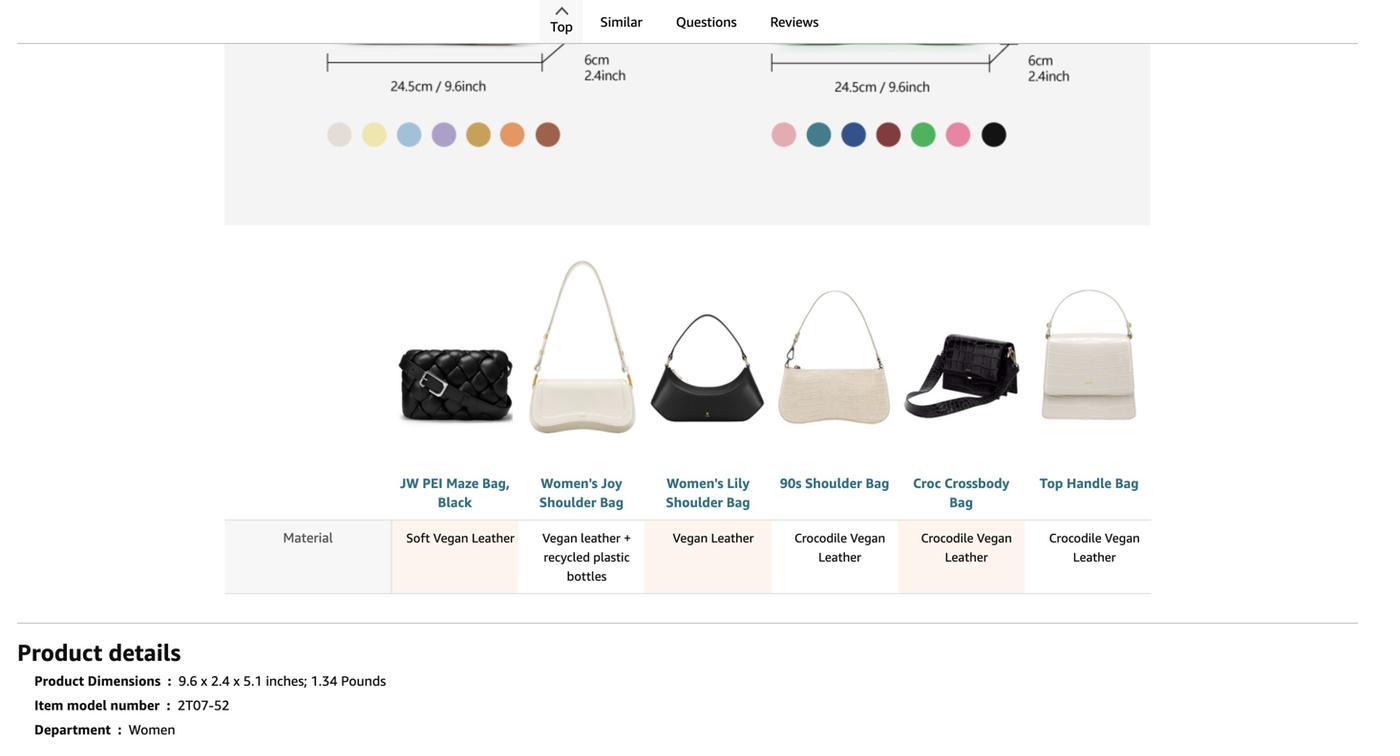 Task type: vqa. For each thing, say whether or not it's contained in the screenshot.
Shop the Winter Sale related to Shop Winter Sale deals
no



Task type: describe. For each thing, give the bounding box(es) containing it.
material
[[283, 530, 333, 546]]

1 crossbody bag image from the left
[[397, 239, 513, 471]]

5.1
[[243, 673, 262, 689]]

0 vertical spatial product
[[17, 639, 102, 667]]

1 horizontal spatial ‎
[[174, 698, 174, 713]]

bag for top handle bag
[[1116, 475, 1139, 491]]

women's joy shoulder bag link
[[540, 475, 624, 510]]

women's joy shoulder bag
[[540, 475, 624, 510]]

2 crocodile from the left
[[921, 531, 974, 546]]

2 horizontal spatial ‎
[[175, 673, 175, 689]]

leather down women's lily shoulder bag
[[711, 531, 754, 546]]

0 vertical spatial :
[[168, 673, 172, 689]]

bag inside women's lily shoulder bag
[[727, 495, 750, 510]]

soft vegan leather
[[406, 531, 515, 546]]

leather down top handle bag
[[1073, 550, 1116, 565]]

0 horizontal spatial ‏
[[114, 722, 114, 738]]

details
[[108, 639, 181, 667]]

dimensions
[[88, 673, 161, 689]]

women's for women's lily shoulder bag
[[667, 475, 724, 491]]

vegan leather
[[673, 531, 754, 546]]

inches;
[[266, 673, 307, 689]]

joy
[[601, 475, 622, 491]]

bag inside women's joy shoulder bag
[[600, 495, 624, 510]]

90s
[[780, 475, 802, 491]]

maze
[[446, 475, 479, 491]]

crossbody
[[945, 475, 1010, 491]]

2.4
[[211, 673, 230, 689]]

women's lily shoulder bag
[[666, 475, 750, 510]]

black
[[438, 495, 472, 510]]

1 vegan from the left
[[433, 531, 469, 546]]

90s shoulder bag link
[[780, 475, 890, 491]]

leather down black
[[472, 531, 515, 546]]

women's lily shoulder bag link
[[666, 475, 750, 510]]

2 crossbody bag image from the left
[[903, 239, 1020, 471]]

leather down "croc crossbody bag" link
[[945, 550, 988, 565]]

4 vegan from the left
[[851, 531, 886, 546]]

bag for 90s shoulder bag
[[866, 475, 890, 491]]

jw pei maze bag, black link
[[400, 475, 510, 510]]

pounds
[[341, 673, 386, 689]]

department
[[34, 722, 111, 738]]

bag,
[[482, 475, 510, 491]]

recycled
[[544, 550, 590, 565]]

handle
[[1067, 475, 1112, 491]]

2 crocodile vegan leather from the left
[[921, 531, 1012, 565]]

soft
[[406, 531, 430, 546]]

item
[[34, 698, 63, 713]]

top handle bag link
[[1040, 475, 1139, 491]]

52
[[214, 698, 230, 713]]

similar
[[601, 14, 643, 30]]

1 crocodile vegan leather from the left
[[795, 531, 886, 565]]

2 horizontal spatial shoulder
[[805, 475, 862, 491]]

croc crossbody bag link
[[913, 475, 1010, 510]]

women
[[129, 722, 175, 738]]

womens shoulder bag image
[[524, 239, 640, 471]]

pei
[[423, 475, 443, 491]]



Task type: locate. For each thing, give the bounding box(es) containing it.
lily shoulder bag image
[[650, 239, 766, 471]]

1 horizontal spatial top
[[1040, 475, 1064, 491]]

3 crocodile from the left
[[1049, 531, 1102, 546]]

top for top
[[551, 19, 573, 34]]

0 vertical spatial jw pei image
[[224, 0, 1151, 225]]

product details product dimensions                                     ‏                                         :                                     ‎ 9.6 x 2.4 x 5.1 inches; 1.34 pounds item model number                                     ‏                                         :                                     ‎ 2t07-52 department                                     ‏                                         :                                     ‎ women
[[17, 639, 386, 738]]

vegan down top handle bag
[[1105, 531, 1140, 546]]

crocodile vegan leather down "croc crossbody bag" link
[[921, 531, 1012, 565]]

vegan up recycled
[[543, 531, 578, 546]]

‏ left 9.6
[[164, 673, 164, 689]]

women's for women's joy shoulder bag
[[541, 475, 598, 491]]

2 vegan from the left
[[543, 531, 578, 546]]

jw pei maze bag, black
[[400, 475, 510, 510]]

6 vegan from the left
[[1105, 531, 1140, 546]]

bottles
[[567, 569, 607, 584]]

1 horizontal spatial crocodile
[[921, 531, 974, 546]]

9.6
[[179, 673, 198, 689]]

‎ left 2t07-
[[174, 698, 174, 713]]

questions
[[676, 14, 737, 30]]

2 horizontal spatial crocodile
[[1049, 531, 1102, 546]]

+
[[624, 531, 631, 546]]

number
[[110, 698, 160, 713]]

top handle bag
[[1040, 475, 1139, 491]]

0 horizontal spatial ‎
[[125, 722, 125, 738]]

lily
[[727, 475, 750, 491]]

women's left lily
[[667, 475, 724, 491]]

1 vertical spatial product
[[34, 673, 84, 689]]

vegan
[[433, 531, 469, 546], [543, 531, 578, 546], [673, 531, 708, 546], [851, 531, 886, 546], [977, 531, 1012, 546], [1105, 531, 1140, 546]]

1 vertical spatial jw pei image
[[777, 239, 893, 471]]

0 horizontal spatial shoulder
[[540, 495, 597, 510]]

0 vertical spatial ‏
[[164, 673, 164, 689]]

bag down crossbody
[[950, 495, 973, 510]]

0 vertical spatial top
[[551, 19, 573, 34]]

‏ up women
[[163, 698, 163, 713]]

bag inside croc crossbody bag
[[950, 495, 973, 510]]

1 vertical spatial top
[[1040, 475, 1064, 491]]

2 vertical spatial :
[[118, 722, 122, 738]]

1 horizontal spatial women's
[[667, 475, 724, 491]]

1 vertical spatial ‏
[[163, 698, 163, 713]]

model
[[67, 698, 107, 713]]

1 vertical spatial ‎
[[174, 698, 174, 713]]

3 crocodile vegan leather from the left
[[1049, 531, 1140, 565]]

leather down 90s shoulder bag
[[819, 550, 862, 565]]

1 horizontal spatial ‏
[[163, 698, 163, 713]]

women's
[[541, 475, 598, 491], [667, 475, 724, 491]]

1 horizontal spatial crocodile vegan leather
[[921, 531, 1012, 565]]

product
[[17, 639, 102, 667], [34, 673, 84, 689]]

crocodile vegan leather down top handle bag
[[1049, 531, 1140, 565]]

bag down lily
[[727, 495, 750, 510]]

crossbody bag image
[[397, 239, 513, 471], [903, 239, 1020, 471]]

women's left joy
[[541, 475, 598, 491]]

bag left croc at the right bottom
[[866, 475, 890, 491]]

shoulder up the vegan leather
[[666, 495, 723, 510]]

‎
[[175, 673, 175, 689], [174, 698, 174, 713], [125, 722, 125, 738]]

2 women's from the left
[[667, 475, 724, 491]]

shoulder up leather
[[540, 495, 597, 510]]

jw pei image
[[224, 0, 1151, 225], [777, 239, 893, 471]]

crocodile
[[795, 531, 847, 546], [921, 531, 974, 546], [1049, 531, 1102, 546]]

crocodile down "croc crossbody bag" link
[[921, 531, 974, 546]]

0 horizontal spatial top
[[551, 19, 573, 34]]

jw
[[400, 475, 419, 491]]

leather
[[472, 531, 515, 546], [711, 531, 754, 546], [819, 550, 862, 565], [945, 550, 988, 565], [1073, 550, 1116, 565]]

shoulder inside women's joy shoulder bag
[[540, 495, 597, 510]]

90s shoulder bag
[[780, 475, 890, 491]]

bag for croc crossbody bag
[[950, 495, 973, 510]]

: left 2t07-
[[167, 698, 171, 713]]

:
[[168, 673, 172, 689], [167, 698, 171, 713], [118, 722, 122, 738]]

‏ down number
[[114, 722, 114, 738]]

croc
[[913, 475, 941, 491]]

2 horizontal spatial crocodile vegan leather
[[1049, 531, 1140, 565]]

x left '2.4'
[[201, 673, 207, 689]]

shoulder
[[805, 475, 862, 491], [540, 495, 597, 510], [666, 495, 723, 510]]

top for top handle bag
[[1040, 475, 1064, 491]]

0 horizontal spatial x
[[201, 673, 207, 689]]

top handle bags women image
[[1030, 239, 1146, 471]]

1 horizontal spatial x
[[233, 673, 240, 689]]

crocodile down handle
[[1049, 531, 1102, 546]]

‏
[[164, 673, 164, 689], [163, 698, 163, 713], [114, 722, 114, 738]]

crocodile vegan leather down 90s shoulder bag
[[795, 531, 886, 565]]

0 horizontal spatial crocodile vegan leather
[[795, 531, 886, 565]]

: left 9.6
[[168, 673, 172, 689]]

vegan down the women's lily shoulder bag link on the bottom of the page
[[673, 531, 708, 546]]

shoulder right 90s
[[805, 475, 862, 491]]

croc crossbody bag
[[913, 475, 1010, 510]]

shoulder for women's joy shoulder bag
[[540, 495, 597, 510]]

bag right handle
[[1116, 475, 1139, 491]]

2 horizontal spatial ‏
[[164, 673, 164, 689]]

1 x from the left
[[201, 673, 207, 689]]

reviews
[[770, 14, 819, 30]]

shoulder for women's lily shoulder bag
[[666, 495, 723, 510]]

women's inside women's lily shoulder bag
[[667, 475, 724, 491]]

crocodile down 90s shoulder bag link
[[795, 531, 847, 546]]

2 x from the left
[[233, 673, 240, 689]]

vegan leather + recycled plastic bottles
[[543, 531, 631, 584]]

0 vertical spatial ‎
[[175, 673, 175, 689]]

women's inside women's joy shoulder bag
[[541, 475, 598, 491]]

shoulder inside women's lily shoulder bag
[[666, 495, 723, 510]]

x
[[201, 673, 207, 689], [233, 673, 240, 689]]

: down number
[[118, 722, 122, 738]]

top
[[551, 19, 573, 34], [1040, 475, 1064, 491]]

vegan down 90s shoulder bag
[[851, 531, 886, 546]]

2t07-
[[178, 698, 214, 713]]

5 vegan from the left
[[977, 531, 1012, 546]]

bag
[[866, 475, 890, 491], [1116, 475, 1139, 491], [600, 495, 624, 510], [727, 495, 750, 510], [950, 495, 973, 510]]

leather
[[581, 531, 621, 546]]

1 horizontal spatial crossbody bag image
[[903, 239, 1020, 471]]

1 crocodile from the left
[[795, 531, 847, 546]]

3 vegan from the left
[[673, 531, 708, 546]]

top left similar
[[551, 19, 573, 34]]

vegan inside vegan leather + recycled plastic bottles
[[543, 531, 578, 546]]

1 vertical spatial :
[[167, 698, 171, 713]]

top left handle
[[1040, 475, 1064, 491]]

‎ left 9.6
[[175, 673, 175, 689]]

1.34
[[311, 673, 338, 689]]

x right '2.4'
[[233, 673, 240, 689]]

‎ down number
[[125, 722, 125, 738]]

0 horizontal spatial crocodile
[[795, 531, 847, 546]]

plastic
[[593, 550, 630, 565]]

1 women's from the left
[[541, 475, 598, 491]]

2 vertical spatial ‎
[[125, 722, 125, 738]]

1 horizontal spatial shoulder
[[666, 495, 723, 510]]

2 vertical spatial ‏
[[114, 722, 114, 738]]

vegan down "croc crossbody bag" link
[[977, 531, 1012, 546]]

0 horizontal spatial crossbody bag image
[[397, 239, 513, 471]]

bag down joy
[[600, 495, 624, 510]]

vegan right soft
[[433, 531, 469, 546]]

0 horizontal spatial women's
[[541, 475, 598, 491]]

crocodile vegan leather
[[795, 531, 886, 565], [921, 531, 1012, 565], [1049, 531, 1140, 565]]



